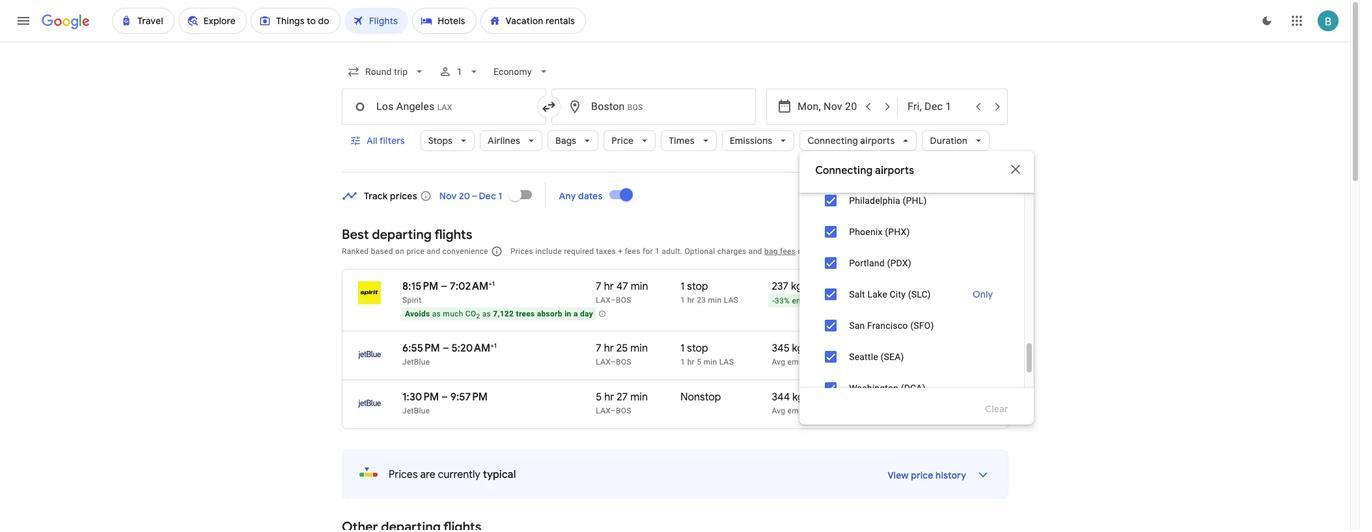Task type: describe. For each thing, give the bounding box(es) containing it.
track
[[364, 190, 388, 202]]

1 inside popup button
[[457, 66, 463, 77]]

1 button
[[434, 56, 486, 87]]

dates
[[578, 190, 603, 202]]

flights
[[435, 227, 473, 243]]

price button
[[604, 125, 656, 156]]

trees
[[516, 309, 535, 319]]

– inside 8:15 pm – 7:02 am + 1
[[441, 280, 448, 293]]

lake
[[868, 289, 888, 300]]

are
[[420, 468, 436, 481]]

a
[[574, 309, 578, 319]]

may
[[798, 247, 814, 256]]

avg inside 344 kg co avg emissions
[[772, 407, 786, 416]]

co inside avoids as much co 2 as 7,122 trees absorb in a day
[[466, 309, 476, 319]]

lax for 7 hr 47 min
[[596, 296, 611, 305]]

close dialog image
[[1008, 162, 1024, 177]]

lax for 7 hr 25 min
[[596, 358, 611, 367]]

emissions inside 344 kg co avg emissions
[[788, 407, 825, 416]]

only button for washington (dca)
[[958, 373, 1009, 404]]

washington
[[850, 383, 899, 393]]

all
[[367, 135, 378, 147]]

Departure time: 8:15 PM. text field
[[403, 280, 439, 293]]

(pdx)
[[887, 258, 912, 268]]

6:55 pm – 5:20 am + 1
[[403, 341, 497, 355]]

portland (pdx)
[[850, 258, 912, 268]]

only for philadelphia (phl)
[[973, 195, 993, 206]]

connecting inside connecting airports "popup button"
[[808, 135, 858, 147]]

leaves los angeles international airport at 1:30 pm on monday, november 20 and arrives at boston logan international airport at 9:57 pm on monday, november 20. element
[[403, 391, 488, 404]]

departing
[[372, 227, 432, 243]]

airlines button
[[480, 125, 543, 156]]

kg for 237
[[791, 280, 803, 293]]

stop for 7 hr 47 min
[[687, 280, 709, 293]]

co for 344
[[807, 391, 823, 404]]

2 for 7 hr 25 min
[[823, 346, 827, 357]]

2 inside avoids as much co 2 as 7,122 trees absorb in a day
[[476, 313, 480, 320]]

1:30 pm – 9:57 pm jetblue
[[403, 391, 488, 416]]

prices for prices include required taxes + fees for 1 adult. optional charges and bag fees may apply. passenger assistance
[[511, 247, 534, 256]]

view price history
[[888, 470, 967, 481]]

– inside 1:30 pm – 9:57 pm jetblue
[[442, 391, 448, 404]]

1 stop 1 hr 5 min las
[[681, 342, 734, 367]]

graph
[[971, 189, 996, 201]]

7 hr 47 min lax – bos
[[596, 280, 649, 305]]

33%
[[775, 297, 790, 306]]

237
[[772, 280, 789, 293]]

duration button
[[923, 125, 990, 156]]

5 inside 5 hr 27 min lax – bos
[[596, 391, 602, 404]]

much
[[443, 309, 464, 319]]

avoids as much co 2 as 7,122 trees absorb in a day
[[405, 309, 593, 320]]

all filters
[[367, 135, 405, 147]]

currently
[[438, 468, 481, 481]]

price for price
[[612, 135, 634, 147]]

kg inside 344 kg co avg emissions
[[793, 391, 804, 404]]

learn more about tracked prices image
[[420, 190, 432, 202]]

7,122
[[493, 309, 514, 319]]

best departing flights main content
[[342, 179, 1009, 530]]

airlines
[[488, 135, 521, 147]]

ranked based on price and convenience
[[342, 247, 488, 256]]

7 for 7 hr 47 min
[[596, 280, 602, 293]]

nov
[[440, 190, 457, 202]]

salt lake city (slc)
[[850, 289, 931, 300]]

min inside 1 stop 1 hr 23 min las
[[708, 296, 722, 305]]

1 inside the find the best price region
[[499, 190, 503, 202]]

min inside 1 stop 1 hr 5 min las
[[704, 358, 717, 367]]

1 stop 1 hr 23 min las
[[681, 280, 739, 305]]

view price history image
[[968, 459, 999, 491]]

2 as from the left
[[482, 309, 491, 319]]

assistance
[[880, 247, 920, 256]]

jetblue inside 1:30 pm – 9:57 pm jetblue
[[403, 406, 430, 416]]

min for 7 hr 25 min
[[631, 342, 648, 355]]

bos for 25
[[616, 358, 632, 367]]

required
[[564, 247, 594, 256]]

loading results progress bar
[[0, 42, 1351, 44]]

1 vertical spatial connecting
[[816, 164, 873, 177]]

avoids
[[405, 309, 430, 319]]

san francisco (sfo)
[[850, 320, 934, 331]]

date
[[856, 189, 877, 201]]

round trip
[[921, 296, 956, 306]]

2 for 7 hr 47 min
[[821, 284, 826, 295]]

spirit
[[403, 296, 422, 305]]

kg for 345
[[792, 342, 804, 355]]

avoids as much co2 as 7122 trees absorb in a day. learn more about this calculation. image
[[599, 310, 606, 318]]

connecting airports inside "popup button"
[[808, 135, 895, 147]]

on
[[395, 247, 405, 256]]

5 hr 27 min lax – bos
[[596, 391, 648, 416]]

based
[[371, 247, 393, 256]]

2 fees from the left
[[780, 247, 796, 256]]

taxes
[[596, 247, 616, 256]]

history
[[936, 470, 967, 481]]

hr for 7 hr 47 min
[[604, 280, 614, 293]]

bos for 27
[[616, 406, 632, 416]]

– inside 7 hr 47 min lax – bos
[[611, 296, 616, 305]]

nonstop
[[681, 391, 721, 404]]

all filters button
[[342, 125, 415, 156]]

best
[[342, 227, 369, 243]]

1:30 pm
[[403, 391, 439, 404]]

none search field containing connecting airports
[[342, 0, 1035, 466]]

23
[[697, 296, 706, 305]]

philadelphia
[[850, 195, 901, 206]]

duration
[[930, 135, 968, 147]]

filters
[[380, 135, 405, 147]]

6:55 pm
[[403, 342, 440, 355]]

best departing flights
[[342, 227, 473, 243]]

8:15 pm – 7:02 am + 1
[[403, 279, 495, 293]]

total duration 7 hr 47 min. element
[[596, 280, 681, 295]]

airports inside "popup button"
[[861, 135, 895, 147]]

grid
[[879, 189, 896, 201]]

1 avg from the top
[[772, 358, 786, 367]]

20 – dec
[[459, 190, 496, 202]]

Departure text field
[[798, 89, 858, 124]]

(phl)
[[903, 195, 927, 206]]

price graph button
[[912, 183, 1006, 206]]

in
[[565, 309, 572, 319]]

leaves los angeles international airport at 6:55 pm on monday, november 20 and arrives at boston logan international airport at 5:20 am on tuesday, november 21. element
[[403, 341, 497, 355]]

1 inside 6:55 pm – 5:20 am + 1
[[494, 341, 497, 350]]

0 vertical spatial +
[[618, 247, 623, 256]]

only for salt lake city (slc)
[[973, 289, 993, 300]]

1 jetblue from the top
[[403, 358, 430, 367]]

– inside 5 hr 27 min lax – bos
[[611, 406, 616, 416]]

times
[[669, 135, 695, 147]]

237 kg co 2
[[772, 280, 826, 295]]

apply.
[[816, 247, 837, 256]]

times button
[[661, 125, 717, 156]]

total duration 7 hr 25 min. element
[[596, 342, 681, 357]]

5:20 am
[[452, 342, 491, 355]]

francisco
[[868, 320, 908, 331]]

1 inside 8:15 pm – 7:02 am + 1
[[492, 279, 495, 288]]

9:57 pm
[[451, 391, 488, 404]]

(sfo)
[[911, 320, 934, 331]]

7 hr 25 min lax – bos
[[596, 342, 648, 367]]

(dca)
[[901, 383, 926, 393]]

-
[[773, 297, 775, 306]]



Task type: vqa. For each thing, say whether or not it's contained in the screenshot.
'Search by image'
no



Task type: locate. For each thing, give the bounding box(es) containing it.
phoenix
[[850, 227, 883, 237]]

connecting airports down departure text field
[[808, 135, 895, 147]]

– right 1:30 pm
[[442, 391, 448, 404]]

emissions
[[792, 297, 830, 306], [788, 358, 825, 367], [788, 407, 825, 416]]

2 inside 237 kg co 2
[[821, 284, 826, 295]]

co for 345
[[806, 342, 823, 355]]

– inside 7 hr 25 min lax – bos
[[611, 358, 616, 367]]

0 vertical spatial lax
[[596, 296, 611, 305]]

connecting airports button
[[800, 125, 917, 156]]

bos inside 7 hr 25 min lax – bos
[[616, 358, 632, 367]]

Return text field
[[908, 89, 968, 124]]

emissions down 344
[[788, 407, 825, 416]]

0 vertical spatial kg
[[791, 280, 803, 293]]

2 up avg emissions
[[823, 346, 827, 357]]

345 kg co 2
[[772, 342, 827, 357]]

bos for 47
[[616, 296, 632, 305]]

hr
[[604, 280, 614, 293], [688, 296, 695, 305], [604, 342, 614, 355], [688, 358, 695, 367], [605, 391, 615, 404]]

avg down 344
[[772, 407, 786, 416]]

las for 345
[[720, 358, 734, 367]]

1 stop flight. element
[[681, 280, 709, 295], [681, 342, 709, 357]]

0 vertical spatial 1 stop flight. element
[[681, 280, 709, 295]]

stop inside 1 stop 1 hr 5 min las
[[687, 342, 709, 355]]

1 vertical spatial avg
[[772, 407, 786, 416]]

bag
[[765, 247, 778, 256]]

1 vertical spatial +
[[489, 279, 492, 288]]

avg down "345"
[[772, 358, 786, 367]]

hr left 27
[[605, 391, 615, 404]]

3 only from the top
[[973, 382, 993, 394]]

las right 23 on the right bottom of the page
[[724, 296, 739, 305]]

1 7 from the top
[[596, 280, 602, 293]]

– down total duration 5 hr 27 min. element
[[611, 406, 616, 416]]

1 and from the left
[[427, 247, 441, 256]]

2 stop from the top
[[687, 342, 709, 355]]

connecting up 'date grid' button
[[816, 164, 873, 177]]

0 vertical spatial 7
[[596, 280, 602, 293]]

only button for salt lake city (slc)
[[958, 279, 1009, 310]]

3 lax from the top
[[596, 406, 611, 416]]

charges
[[718, 247, 747, 256]]

1 only from the top
[[973, 195, 993, 206]]

min inside 5 hr 27 min lax – bos
[[631, 391, 648, 404]]

bos inside 5 hr 27 min lax – bos
[[616, 406, 632, 416]]

1 vertical spatial bos
[[616, 358, 632, 367]]

las inside 1 stop 1 hr 23 min las
[[724, 296, 739, 305]]

kg up avg emissions
[[792, 342, 804, 355]]

include
[[536, 247, 562, 256]]

1 horizontal spatial as
[[482, 309, 491, 319]]

2 avg from the top
[[772, 407, 786, 416]]

bos down 27
[[616, 406, 632, 416]]

2 vertical spatial kg
[[793, 391, 804, 404]]

lax down total duration 7 hr 25 min. 'element'
[[596, 358, 611, 367]]

hr up nonstop
[[688, 358, 695, 367]]

bags
[[556, 135, 577, 147]]

1 vertical spatial jetblue
[[403, 406, 430, 416]]

1 vertical spatial kg
[[792, 342, 804, 355]]

7
[[596, 280, 602, 293], [596, 342, 602, 355]]

bag fees button
[[765, 247, 796, 256]]

0 vertical spatial jetblue
[[403, 358, 430, 367]]

co up -33% emissions on the bottom right of page
[[805, 280, 821, 293]]

any
[[559, 190, 576, 202]]

bos down 47
[[616, 296, 632, 305]]

0 horizontal spatial price
[[612, 135, 634, 147]]

7 for 7 hr 25 min
[[596, 342, 602, 355]]

price right on
[[407, 247, 425, 256]]

1 vertical spatial prices
[[389, 468, 418, 481]]

– right 6:55 pm
[[443, 342, 449, 355]]

1 vertical spatial 2
[[476, 313, 480, 320]]

2 jetblue from the top
[[403, 406, 430, 416]]

0 vertical spatial connecting
[[808, 135, 858, 147]]

co up avg emissions
[[806, 342, 823, 355]]

san
[[850, 320, 865, 331]]

co inside 344 kg co avg emissions
[[807, 391, 823, 404]]

7 left 47
[[596, 280, 602, 293]]

seattle (sea)
[[850, 352, 905, 362]]

0 horizontal spatial as
[[432, 309, 441, 319]]

min inside 7 hr 47 min lax – bos
[[631, 280, 649, 293]]

3 only button from the top
[[958, 373, 1009, 404]]

2 and from the left
[[749, 247, 763, 256]]

0 vertical spatial 5
[[697, 358, 702, 367]]

nov 20 – dec 1
[[440, 190, 503, 202]]

344 kg co avg emissions
[[772, 391, 825, 416]]

avg emissions
[[772, 358, 825, 367]]

0 horizontal spatial fees
[[625, 247, 641, 256]]

2 lax from the top
[[596, 358, 611, 367]]

47
[[617, 280, 629, 293]]

Arrival time: 7:02 AM on  Tuesday, November 21. text field
[[450, 279, 495, 293]]

– inside 6:55 pm – 5:20 am + 1
[[443, 342, 449, 355]]

0 horizontal spatial and
[[427, 247, 441, 256]]

min right 25
[[631, 342, 648, 355]]

fees left "for"
[[625, 247, 641, 256]]

+ up avoids as much co 2 as 7,122 trees absorb in a day
[[489, 279, 492, 288]]

+ down avoids as much co 2 as 7,122 trees absorb in a day
[[491, 341, 494, 350]]

1 vertical spatial emissions
[[788, 358, 825, 367]]

co right much
[[466, 309, 476, 319]]

0 vertical spatial stop
[[687, 280, 709, 293]]

bos inside 7 hr 47 min lax – bos
[[616, 296, 632, 305]]

1 vertical spatial connecting airports
[[816, 164, 915, 177]]

7 left 25
[[596, 342, 602, 355]]

stop inside 1 stop 1 hr 23 min las
[[687, 280, 709, 293]]

1 bos from the top
[[616, 296, 632, 305]]

co right 344
[[807, 391, 823, 404]]

and
[[427, 247, 441, 256], [749, 247, 763, 256]]

hr for 5 hr 27 min
[[605, 391, 615, 404]]

fees right "bag"
[[780, 247, 796, 256]]

1 vertical spatial las
[[720, 358, 734, 367]]

5 up nonstop
[[697, 358, 702, 367]]

0 vertical spatial connecting airports
[[808, 135, 895, 147]]

learn more about ranking image
[[491, 246, 503, 257]]

1 stop flight. element up 23 on the right bottom of the page
[[681, 280, 709, 295]]

as left much
[[432, 309, 441, 319]]

0 vertical spatial price
[[612, 135, 634, 147]]

+ inside 6:55 pm – 5:20 am + 1
[[491, 341, 494, 350]]

min inside 7 hr 25 min lax – bos
[[631, 342, 648, 355]]

bos
[[616, 296, 632, 305], [616, 358, 632, 367], [616, 406, 632, 416]]

philadelphia (phl)
[[850, 195, 927, 206]]

las inside 1 stop 1 hr 5 min las
[[720, 358, 734, 367]]

price inside button
[[946, 189, 968, 201]]

price right view
[[911, 470, 934, 481]]

lax inside 7 hr 25 min lax – bos
[[596, 358, 611, 367]]

1 vertical spatial 7
[[596, 342, 602, 355]]

prices left are
[[389, 468, 418, 481]]

optional
[[685, 247, 716, 256]]

0 horizontal spatial 5
[[596, 391, 602, 404]]

None text field
[[342, 89, 547, 125]]

1 vertical spatial only
[[973, 289, 993, 300]]

hr left 23 on the right bottom of the page
[[688, 296, 695, 305]]

lax for 5 hr 27 min
[[596, 406, 611, 416]]

airports
[[861, 135, 895, 147], [876, 164, 915, 177]]

+ for 7 hr 47 min
[[489, 279, 492, 288]]

1 vertical spatial 1 stop flight. element
[[681, 342, 709, 357]]

0 vertical spatial las
[[724, 296, 739, 305]]

8:15 pm
[[403, 280, 439, 293]]

0 vertical spatial only
[[973, 195, 993, 206]]

0 vertical spatial prices
[[511, 247, 534, 256]]

prices are currently typical
[[389, 468, 516, 481]]

25
[[617, 342, 628, 355]]

typical
[[483, 468, 516, 481]]

+ right taxes
[[618, 247, 623, 256]]

as left 7,122 in the bottom of the page
[[482, 309, 491, 319]]

(phx)
[[885, 227, 910, 237]]

2 vertical spatial lax
[[596, 406, 611, 416]]

only for washington (dca)
[[973, 382, 993, 394]]

2 1 stop flight. element from the top
[[681, 342, 709, 357]]

None text field
[[552, 89, 756, 125]]

min right 23 on the right bottom of the page
[[708, 296, 722, 305]]

main menu image
[[16, 13, 31, 29]]

1 vertical spatial price
[[946, 189, 968, 201]]

kg inside 237 kg co 2
[[791, 280, 803, 293]]

bags button
[[548, 125, 599, 156]]

1 horizontal spatial prices
[[511, 247, 534, 256]]

total duration 5 hr 27 min. element
[[596, 391, 681, 406]]

stop up layover (1 of 1) is a 1 hr 5 min layover at harry reid international airport in las vegas. element
[[687, 342, 709, 355]]

+ for 7 hr 25 min
[[491, 341, 494, 350]]

– right departure time: 8:15 pm. text field
[[441, 280, 448, 293]]

1 stop flight. element up nonstop
[[681, 342, 709, 357]]

co inside 237 kg co 2
[[805, 280, 821, 293]]

2 vertical spatial only
[[973, 382, 993, 394]]

Arrival time: 9:57 PM. text field
[[451, 391, 488, 404]]

stop up 23 on the right bottom of the page
[[687, 280, 709, 293]]

price
[[612, 135, 634, 147], [946, 189, 968, 201]]

5
[[697, 358, 702, 367], [596, 391, 602, 404]]

las up nonstop
[[720, 358, 734, 367]]

adult.
[[662, 247, 683, 256]]

+ inside 8:15 pm – 7:02 am + 1
[[489, 279, 492, 288]]

day
[[580, 309, 593, 319]]

connecting down departure text field
[[808, 135, 858, 147]]

trip
[[944, 296, 956, 306]]

2 7 from the top
[[596, 342, 602, 355]]

kg
[[791, 280, 803, 293], [792, 342, 804, 355], [793, 391, 804, 404]]

portland
[[850, 258, 885, 268]]

hr inside 5 hr 27 min lax – bos
[[605, 391, 615, 404]]

2 vertical spatial 2
[[823, 346, 827, 357]]

lax inside 5 hr 27 min lax – bos
[[596, 406, 611, 416]]

0 vertical spatial only button
[[958, 185, 1009, 216]]

date grid
[[856, 189, 896, 201]]

hr inside 7 hr 47 min lax – bos
[[604, 280, 614, 293]]

prices right learn more about ranking icon
[[511, 247, 534, 256]]

emissions
[[730, 135, 773, 147]]

airports up date grid
[[861, 135, 895, 147]]

and down flights
[[427, 247, 441, 256]]

price left graph
[[946, 189, 968, 201]]

1 horizontal spatial and
[[749, 247, 763, 256]]

any dates
[[559, 190, 603, 202]]

co for 237
[[805, 280, 821, 293]]

emissions down 345 kg co 2 at the right bottom of the page
[[788, 358, 825, 367]]

find the best price region
[[342, 179, 1009, 217]]

-33% emissions
[[773, 297, 830, 306]]

7 inside 7 hr 25 min lax – bos
[[596, 342, 602, 355]]

washington (dca)
[[850, 383, 926, 393]]

hr left 25
[[604, 342, 614, 355]]

1 stop flight. element for 7 hr 47 min
[[681, 280, 709, 295]]

Departure time: 6:55 PM. text field
[[403, 342, 440, 355]]

hr inside 7 hr 25 min lax – bos
[[604, 342, 614, 355]]

2 right much
[[476, 313, 480, 320]]

hr left 47
[[604, 280, 614, 293]]

344
[[772, 391, 790, 404]]

hr for 7 hr 25 min
[[604, 342, 614, 355]]

1 1 stop flight. element from the top
[[681, 280, 709, 295]]

kg inside 345 kg co 2
[[792, 342, 804, 355]]

emissions button
[[722, 125, 795, 156]]

change appearance image
[[1252, 5, 1283, 36]]

0 vertical spatial bos
[[616, 296, 632, 305]]

date grid button
[[822, 183, 907, 206]]

price inside price "popup button"
[[612, 135, 634, 147]]

Arrival time: 5:20 AM on  Tuesday, November 21. text field
[[452, 341, 497, 355]]

stops button
[[421, 125, 475, 156]]

min
[[631, 280, 649, 293], [708, 296, 722, 305], [631, 342, 648, 355], [704, 358, 717, 367], [631, 391, 648, 404]]

convenience
[[443, 247, 488, 256]]

min for 5 hr 27 min
[[631, 391, 648, 404]]

min right 47
[[631, 280, 649, 293]]

only button
[[958, 185, 1009, 216], [958, 279, 1009, 310], [958, 373, 1009, 404]]

0 horizontal spatial price
[[407, 247, 425, 256]]

lax inside 7 hr 47 min lax – bos
[[596, 296, 611, 305]]

None field
[[342, 60, 431, 83], [489, 60, 556, 83], [342, 60, 431, 83], [489, 60, 556, 83]]

las for 237
[[724, 296, 739, 305]]

emissions down 237 kg co 2
[[792, 297, 830, 306]]

stop
[[687, 280, 709, 293], [687, 342, 709, 355]]

lax down total duration 5 hr 27 min. element
[[596, 406, 611, 416]]

swap origin and destination. image
[[541, 99, 557, 115]]

2 up -33% emissions on the bottom right of page
[[821, 284, 826, 295]]

1 vertical spatial 5
[[596, 391, 602, 404]]

1 horizontal spatial price
[[946, 189, 968, 201]]

price for price graph
[[946, 189, 968, 201]]

1 stop from the top
[[687, 280, 709, 293]]

1 vertical spatial airports
[[876, 164, 915, 177]]

nonstop flight. element
[[681, 391, 721, 406]]

2 inside 345 kg co 2
[[823, 346, 827, 357]]

leaves los angeles international airport at 8:15 pm on monday, november 20 and arrives at boston logan international airport at 7:02 am on tuesday, november 21. element
[[403, 279, 495, 293]]

layover (1 of 1) is a 1 hr 5 min layover at harry reid international airport in las vegas. element
[[681, 357, 766, 367]]

1 horizontal spatial price
[[911, 470, 934, 481]]

0 vertical spatial price
[[407, 247, 425, 256]]

and left "bag"
[[749, 247, 763, 256]]

prices for prices are currently typical
[[389, 468, 418, 481]]

layover (1 of 1) is a 1 hr 23 min layover at harry reid international airport in las vegas. element
[[681, 295, 766, 306]]

track prices
[[364, 190, 417, 202]]

kg up -33% emissions on the bottom right of page
[[791, 280, 803, 293]]

only button for philadelphia (phl)
[[958, 185, 1009, 216]]

kg right 344
[[793, 391, 804, 404]]

only
[[973, 195, 993, 206], [973, 289, 993, 300], [973, 382, 993, 394]]

1 horizontal spatial fees
[[780, 247, 796, 256]]

city
[[890, 289, 906, 300]]

1 only button from the top
[[958, 185, 1009, 216]]

stops
[[428, 135, 453, 147]]

2 bos from the top
[[616, 358, 632, 367]]

2 only button from the top
[[958, 279, 1009, 310]]

0 horizontal spatial prices
[[389, 468, 418, 481]]

connecting airports up 'date grid' button
[[816, 164, 915, 177]]

bos down 25
[[616, 358, 632, 367]]

hr inside 1 stop 1 hr 23 min las
[[688, 296, 695, 305]]

2 vertical spatial +
[[491, 341, 494, 350]]

1 vertical spatial lax
[[596, 358, 611, 367]]

min for 7 hr 47 min
[[631, 280, 649, 293]]

0 vertical spatial emissions
[[792, 297, 830, 306]]

+
[[618, 247, 623, 256], [489, 279, 492, 288], [491, 341, 494, 350]]

1 vertical spatial price
[[911, 470, 934, 481]]

seattle
[[850, 352, 879, 362]]

min right 27
[[631, 391, 648, 404]]

1 horizontal spatial 5
[[697, 358, 702, 367]]

3 bos from the top
[[616, 406, 632, 416]]

stop for 7 hr 25 min
[[687, 342, 709, 355]]

0 vertical spatial airports
[[861, 135, 895, 147]]

jetblue down the departure time: 1:30 pm. text box
[[403, 406, 430, 416]]

avg
[[772, 358, 786, 367], [772, 407, 786, 416]]

connecting
[[808, 135, 858, 147], [816, 164, 873, 177]]

jetblue down 'departure time: 6:55 pm.' text box
[[403, 358, 430, 367]]

None search field
[[342, 0, 1035, 466]]

price graph
[[946, 189, 996, 201]]

2 vertical spatial bos
[[616, 406, 632, 416]]

2 vertical spatial emissions
[[788, 407, 825, 416]]

price
[[407, 247, 425, 256], [911, 470, 934, 481]]

for
[[643, 247, 653, 256]]

Departure time: 1:30 PM. text field
[[403, 391, 439, 404]]

round
[[921, 296, 942, 306]]

min up nonstop
[[704, 358, 717, 367]]

1 fees from the left
[[625, 247, 641, 256]]

2 only from the top
[[973, 289, 993, 300]]

1 vertical spatial stop
[[687, 342, 709, 355]]

1 lax from the top
[[596, 296, 611, 305]]

hr inside 1 stop 1 hr 5 min las
[[688, 358, 695, 367]]

– down total duration 7 hr 47 min. element
[[611, 296, 616, 305]]

phoenix (phx)
[[850, 227, 910, 237]]

price right bags popup button on the top of the page
[[612, 135, 634, 147]]

salt
[[850, 289, 866, 300]]

7 inside 7 hr 47 min lax – bos
[[596, 280, 602, 293]]

5 left 27
[[596, 391, 602, 404]]

(slc)
[[908, 289, 931, 300]]

co inside 345 kg co 2
[[806, 342, 823, 355]]

0 vertical spatial 2
[[821, 284, 826, 295]]

view
[[888, 470, 909, 481]]

prices
[[390, 190, 417, 202]]

5 inside 1 stop 1 hr 5 min las
[[697, 358, 702, 367]]

airports up grid
[[876, 164, 915, 177]]

– down total duration 7 hr 25 min. 'element'
[[611, 358, 616, 367]]

–
[[441, 280, 448, 293], [611, 296, 616, 305], [443, 342, 449, 355], [611, 358, 616, 367], [442, 391, 448, 404], [611, 406, 616, 416]]

las
[[724, 296, 739, 305], [720, 358, 734, 367]]

1 vertical spatial only button
[[958, 279, 1009, 310]]

0 vertical spatial avg
[[772, 358, 786, 367]]

1 as from the left
[[432, 309, 441, 319]]

lax up avoids as much co2 as 7122 trees absorb in a day. learn more about this calculation. "icon"
[[596, 296, 611, 305]]

passenger
[[839, 247, 878, 256]]

1 stop flight. element for 7 hr 25 min
[[681, 342, 709, 357]]

2 vertical spatial only button
[[958, 373, 1009, 404]]



